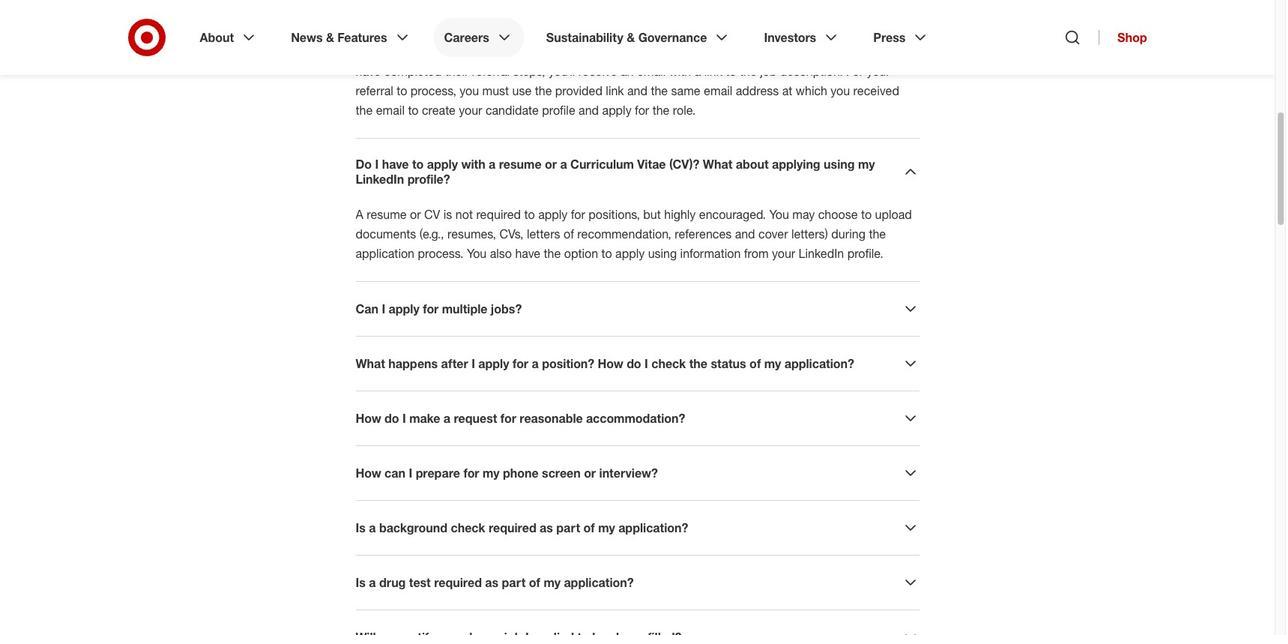 Task type: vqa. For each thing, say whether or not it's contained in the screenshot.
the left greenhouse
no



Task type: locate. For each thing, give the bounding box(es) containing it.
1 vertical spatial using
[[648, 246, 677, 261]]

with inside if you see a position you feel is a great fit for you and you know a current target team member who can speak to your qualifications, they can refer you as a candidate for the role before you apply. once they have completed their referral steps, you'll receive an email with a link to the job description. for your referral to process, you must use the provided link and the same email address at which you received the email to create your candidate profile and apply for the role.
[[669, 64, 692, 79]]

as up an
[[609, 44, 621, 59]]

referral down the speak
[[356, 83, 394, 98]]

is
[[512, 25, 521, 40], [444, 207, 453, 222]]

profile?
[[408, 172, 450, 187]]

careers link
[[434, 18, 524, 57]]

0 vertical spatial do
[[627, 356, 642, 371]]

(e.g.,
[[420, 226, 444, 241]]

1 vertical spatial how
[[356, 411, 382, 426]]

references
[[675, 226, 732, 241]]

process.
[[418, 246, 464, 261]]

for right fit
[[578, 25, 593, 40]]

positions,
[[589, 207, 640, 222]]

0 horizontal spatial check
[[451, 520, 486, 535]]

& right news
[[326, 30, 334, 45]]

1 horizontal spatial as
[[540, 520, 553, 535]]

as inside if you see a position you feel is a great fit for you and you know a current target team member who can speak to your qualifications, they can refer you as a candidate for the role before you apply. once they have completed their referral steps, you'll receive an email with a link to the job description. for your referral to process, you must use the provided link and the same email address at which you received the email to create your candidate profile and apply for the role.
[[609, 44, 621, 59]]

sustainability & governance
[[547, 30, 708, 45]]

i
[[375, 157, 379, 172], [382, 301, 386, 316], [472, 356, 475, 371], [645, 356, 649, 371], [403, 411, 406, 426], [409, 466, 413, 481]]

is left background
[[356, 520, 366, 535]]

news
[[291, 30, 323, 45]]

for inside dropdown button
[[464, 466, 480, 481]]

about link
[[189, 18, 269, 57]]

you up cover
[[770, 207, 790, 222]]

2 vertical spatial application?
[[564, 575, 634, 590]]

0 vertical spatial part
[[557, 520, 581, 535]]

your down cover
[[773, 246, 796, 261]]

resume up cvs,
[[499, 157, 542, 172]]

letters)
[[792, 226, 829, 241]]

linkedin
[[356, 172, 404, 187], [799, 246, 845, 261]]

link down current
[[705, 64, 723, 79]]

or right screen
[[584, 466, 596, 481]]

1 they from the left
[[509, 44, 532, 59]]

see
[[389, 25, 408, 40]]

to up during
[[862, 207, 872, 222]]

can i apply for multiple jobs? button
[[356, 300, 920, 318]]

0 vertical spatial can
[[889, 25, 909, 40]]

governance
[[639, 30, 708, 45]]

you'll
[[549, 64, 576, 79]]

2 horizontal spatial as
[[609, 44, 621, 59]]

0 vertical spatial what
[[703, 157, 733, 172]]

2 vertical spatial can
[[385, 466, 406, 481]]

or left cv
[[410, 207, 421, 222]]

& for news
[[326, 30, 334, 45]]

at
[[783, 83, 793, 98]]

role
[[729, 44, 749, 59]]

or
[[545, 157, 557, 172], [410, 207, 421, 222], [584, 466, 596, 481]]

2 vertical spatial required
[[434, 575, 482, 590]]

2 vertical spatial have
[[516, 246, 541, 261]]

for right prepare
[[464, 466, 480, 481]]

1 is from the top
[[356, 520, 366, 535]]

do left make in the left bottom of the page
[[385, 411, 399, 426]]

2 horizontal spatial or
[[584, 466, 596, 481]]

0 horizontal spatial as
[[486, 575, 499, 590]]

i right do
[[375, 157, 379, 172]]

is a drug test required as part of my application? button
[[356, 574, 920, 592]]

required right test
[[434, 575, 482, 590]]

for
[[578, 25, 593, 40], [691, 44, 705, 59], [635, 103, 650, 118], [571, 207, 586, 222], [423, 301, 439, 316], [513, 356, 529, 371], [501, 411, 517, 426], [464, 466, 480, 481]]

do i have to apply with a resume or a curriculum vitae (cv)? what about applying using my linkedin profile?
[[356, 157, 876, 187]]

target
[[748, 25, 781, 40]]

they up "steps,"
[[509, 44, 532, 59]]

0 horizontal spatial is
[[444, 207, 453, 222]]

during
[[832, 226, 866, 241]]

1 horizontal spatial they
[[879, 44, 902, 59]]

create
[[422, 103, 456, 118]]

1 vertical spatial link
[[606, 83, 624, 98]]

have inside if you see a position you feel is a great fit for you and you know a current target team member who can speak to your qualifications, they can refer you as a candidate for the role before you apply. once they have completed their referral steps, you'll receive an email with a link to the job description. for your referral to process, you must use the provided link and the same email address at which you received the email to create your candidate profile and apply for the role.
[[356, 64, 381, 79]]

0 vertical spatial is
[[512, 25, 521, 40]]

jobs?
[[491, 301, 522, 316]]

of
[[564, 226, 574, 241], [750, 356, 761, 371], [584, 520, 595, 535], [529, 575, 541, 590]]

0 horizontal spatial what
[[356, 356, 385, 371]]

cover
[[759, 226, 789, 241]]

check right background
[[451, 520, 486, 535]]

apply up cv
[[427, 157, 458, 172]]

is inside is a background check required as part of my application? dropdown button
[[356, 520, 366, 535]]

0 vertical spatial how
[[598, 356, 624, 371]]

to left create
[[408, 103, 419, 118]]

linkedin down letters)
[[799, 246, 845, 261]]

or inside a resume or cv is not required to apply for positions, but highly encouraged. you may choose to upload documents (e.g., resumes, cvs, letters of recommendation, references and cover letters) during the application process. you also have the option to apply using information from your linkedin profile.
[[410, 207, 421, 222]]

you
[[366, 25, 385, 40], [467, 25, 486, 40], [596, 25, 615, 40], [642, 25, 662, 40], [586, 44, 605, 59], [790, 44, 810, 59], [460, 83, 479, 98], [831, 83, 851, 98]]

apply down recommendation,
[[616, 246, 645, 261]]

to right do
[[412, 157, 424, 172]]

or inside dropdown button
[[584, 466, 596, 481]]

2 they from the left
[[879, 44, 902, 59]]

0 vertical spatial as
[[609, 44, 621, 59]]

0 vertical spatial candidate
[[634, 44, 688, 59]]

2 horizontal spatial email
[[704, 83, 733, 98]]

a left position?
[[532, 356, 539, 371]]

1 vertical spatial linkedin
[[799, 246, 845, 261]]

1 vertical spatial or
[[410, 207, 421, 222]]

you right fit
[[596, 25, 615, 40]]

my left the phone
[[483, 466, 500, 481]]

1 horizontal spatial part
[[557, 520, 581, 535]]

1 horizontal spatial or
[[545, 157, 557, 172]]

check
[[652, 356, 686, 371], [451, 520, 486, 535]]

&
[[326, 30, 334, 45], [627, 30, 635, 45]]

have down letters
[[516, 246, 541, 261]]

reasonable
[[520, 411, 583, 426]]

1 vertical spatial is
[[356, 575, 366, 590]]

with right profile?
[[462, 157, 486, 172]]

required
[[477, 207, 521, 222], [489, 520, 537, 535], [434, 575, 482, 590]]

1 horizontal spatial link
[[705, 64, 723, 79]]

1 vertical spatial referral
[[356, 83, 394, 98]]

also
[[490, 246, 512, 261]]

1 vertical spatial email
[[704, 83, 733, 98]]

1 vertical spatial application?
[[619, 520, 689, 535]]

your right create
[[459, 103, 483, 118]]

0 horizontal spatial can
[[385, 466, 406, 481]]

and up from
[[735, 226, 756, 241]]

& up an
[[627, 30, 635, 45]]

1 vertical spatial part
[[502, 575, 526, 590]]

your
[[406, 44, 429, 59], [867, 64, 891, 79], [459, 103, 483, 118], [773, 246, 796, 261]]

apply inside if you see a position you feel is a great fit for you and you know a current target team member who can speak to your qualifications, they can refer you as a candidate for the role before you apply. once they have completed their referral steps, you'll receive an email with a link to the job description. for your referral to process, you must use the provided link and the same email address at which you received the email to create your candidate profile and apply for the role.
[[603, 103, 632, 118]]

information
[[681, 246, 741, 261]]

can inside dropdown button
[[385, 466, 406, 481]]

how
[[598, 356, 624, 371], [356, 411, 382, 426], [356, 466, 382, 481]]

i left prepare
[[409, 466, 413, 481]]

1 vertical spatial is
[[444, 207, 453, 222]]

1 horizontal spatial with
[[669, 64, 692, 79]]

1 horizontal spatial using
[[824, 157, 855, 172]]

0 vertical spatial referral
[[472, 64, 510, 79]]

what right (cv)?
[[703, 157, 733, 172]]

description.
[[781, 64, 843, 79]]

0 horizontal spatial you
[[467, 246, 487, 261]]

job
[[761, 64, 777, 79]]

sustainability
[[547, 30, 624, 45]]

0 horizontal spatial using
[[648, 246, 677, 261]]

for left multiple in the left of the page
[[423, 301, 439, 316]]

link
[[705, 64, 723, 79], [606, 83, 624, 98]]

required up cvs,
[[477, 207, 521, 222]]

part
[[557, 520, 581, 535], [502, 575, 526, 590]]

how left prepare
[[356, 466, 382, 481]]

0 vertical spatial with
[[669, 64, 692, 79]]

email
[[637, 64, 666, 79], [704, 83, 733, 98], [376, 103, 405, 118]]

0 vertical spatial link
[[705, 64, 723, 79]]

for left position?
[[513, 356, 529, 371]]

resumes,
[[448, 226, 496, 241]]

completed
[[384, 64, 442, 79]]

about
[[200, 30, 234, 45]]

of up option at the top left of the page
[[564, 226, 574, 241]]

1 horizontal spatial resume
[[499, 157, 542, 172]]

or left curriculum in the left top of the page
[[545, 157, 557, 172]]

for
[[847, 64, 864, 79]]

candidate down use
[[486, 103, 539, 118]]

sustainability & governance link
[[536, 18, 742, 57]]

0 horizontal spatial referral
[[356, 83, 394, 98]]

2 & from the left
[[627, 30, 635, 45]]

0 vertical spatial you
[[770, 207, 790, 222]]

2 horizontal spatial can
[[889, 25, 909, 40]]

required down the how can i prepare for my phone screen or interview?
[[489, 520, 537, 535]]

0 horizontal spatial have
[[356, 64, 381, 79]]

can down great
[[535, 44, 555, 59]]

2 is from the top
[[356, 575, 366, 590]]

is inside is a drug test required as part of my application? dropdown button
[[356, 575, 366, 590]]

how inside dropdown button
[[356, 466, 382, 481]]

resume inside "do i have to apply with a resume or a curriculum vitae (cv)? what about applying using my linkedin profile?"
[[499, 157, 542, 172]]

1 horizontal spatial referral
[[472, 64, 510, 79]]

is right 'feel'
[[512, 25, 521, 40]]

for left "positions,"
[[571, 207, 586, 222]]

how do i make a request for reasonable accommodation?
[[356, 411, 686, 426]]

application? for is a background check required as part of my application?
[[619, 520, 689, 535]]

multiple
[[442, 301, 488, 316]]

who
[[863, 25, 886, 40]]

1 & from the left
[[326, 30, 334, 45]]

do
[[356, 157, 372, 172]]

you up receive
[[586, 44, 605, 59]]

using inside a resume or cv is not required to apply for positions, but highly encouraged. you may choose to upload documents (e.g., resumes, cvs, letters of recommendation, references and cover letters) during the application process. you also have the option to apply using information from your linkedin profile.
[[648, 246, 677, 261]]

0 vertical spatial resume
[[499, 157, 542, 172]]

how for how can i prepare for my phone screen or interview?
[[356, 466, 382, 481]]

must
[[483, 83, 509, 98]]

apply down an
[[603, 103, 632, 118]]

0 horizontal spatial linkedin
[[356, 172, 404, 187]]

1 horizontal spatial can
[[535, 44, 555, 59]]

2 vertical spatial email
[[376, 103, 405, 118]]

the left role.
[[653, 103, 670, 118]]

cvs,
[[500, 226, 524, 241]]

2 vertical spatial as
[[486, 575, 499, 590]]

they down who
[[879, 44, 902, 59]]

1 horizontal spatial linkedin
[[799, 246, 845, 261]]

have right do
[[382, 157, 409, 172]]

not
[[456, 207, 473, 222]]

1 vertical spatial do
[[385, 411, 399, 426]]

the down letters
[[544, 246, 561, 261]]

1 vertical spatial required
[[489, 520, 537, 535]]

with inside "do i have to apply with a resume or a curriculum vitae (cv)? what about applying using my linkedin profile?"
[[462, 157, 486, 172]]

is for is a drug test required as part of my application?
[[356, 575, 366, 590]]

1 horizontal spatial email
[[637, 64, 666, 79]]

is
[[356, 520, 366, 535], [356, 575, 366, 590]]

have down the speak
[[356, 64, 381, 79]]

and
[[619, 25, 639, 40], [628, 83, 648, 98], [579, 103, 599, 118], [735, 226, 756, 241]]

0 vertical spatial linkedin
[[356, 172, 404, 187]]

can i apply for multiple jobs?
[[356, 301, 522, 316]]

i inside "do i have to apply with a resume or a curriculum vitae (cv)? what about applying using my linkedin profile?"
[[375, 157, 379, 172]]

1 horizontal spatial have
[[382, 157, 409, 172]]

1 horizontal spatial you
[[770, 207, 790, 222]]

do
[[627, 356, 642, 371], [385, 411, 399, 426]]

1 vertical spatial check
[[451, 520, 486, 535]]

0 vertical spatial using
[[824, 157, 855, 172]]

have
[[356, 64, 381, 79], [382, 157, 409, 172], [516, 246, 541, 261]]

0 vertical spatial required
[[477, 207, 521, 222]]

profile.
[[848, 246, 884, 261]]

1 vertical spatial what
[[356, 356, 385, 371]]

1 horizontal spatial candidate
[[634, 44, 688, 59]]

or inside "do i have to apply with a resume or a curriculum vitae (cv)? what about applying using my linkedin profile?"
[[545, 157, 557, 172]]

my right the applying
[[859, 157, 876, 172]]

a
[[411, 25, 418, 40], [524, 25, 531, 40], [697, 25, 703, 40], [625, 44, 631, 59], [695, 64, 701, 79], [489, 157, 496, 172], [561, 157, 567, 172], [532, 356, 539, 371], [444, 411, 451, 426], [369, 520, 376, 535], [369, 575, 376, 590]]

0 vertical spatial is
[[356, 520, 366, 535]]

a resume or cv is not required to apply for positions, but highly encouraged. you may choose to upload documents (e.g., resumes, cvs, letters of recommendation, references and cover letters) during the application process. you also have the option to apply using information from your linkedin profile.
[[356, 207, 913, 261]]

as down is a background check required as part of my application?
[[486, 575, 499, 590]]

can right who
[[889, 25, 909, 40]]

part down screen
[[557, 520, 581, 535]]

1 vertical spatial can
[[535, 44, 555, 59]]

link down an
[[606, 83, 624, 98]]

1 vertical spatial resume
[[367, 207, 407, 222]]

0 horizontal spatial resume
[[367, 207, 407, 222]]

how right position?
[[598, 356, 624, 371]]

of down how can i prepare for my phone screen or interview? dropdown button
[[584, 520, 595, 535]]

0 vertical spatial have
[[356, 64, 381, 79]]

apply right the can
[[389, 301, 420, 316]]

0 horizontal spatial with
[[462, 157, 486, 172]]

0 horizontal spatial they
[[509, 44, 532, 59]]

0 horizontal spatial candidate
[[486, 103, 539, 118]]

of down is a background check required as part of my application?
[[529, 575, 541, 590]]

2 vertical spatial how
[[356, 466, 382, 481]]

linkedin inside "do i have to apply with a resume or a curriculum vitae (cv)? what about applying using my linkedin profile?"
[[356, 172, 404, 187]]

to right option at the top left of the page
[[602, 246, 612, 261]]

resume inside a resume or cv is not required to apply for positions, but highly encouraged. you may choose to upload documents (e.g., resumes, cvs, letters of recommendation, references and cover letters) during the application process. you also have the option to apply using information from your linkedin profile.
[[367, 207, 407, 222]]

1 horizontal spatial what
[[703, 157, 733, 172]]

application? for is a drug test required as part of my application?
[[564, 575, 634, 590]]

member
[[815, 25, 860, 40]]

0 horizontal spatial or
[[410, 207, 421, 222]]

you
[[770, 207, 790, 222], [467, 246, 487, 261]]

1 vertical spatial have
[[382, 157, 409, 172]]

1 vertical spatial with
[[462, 157, 486, 172]]

0 horizontal spatial &
[[326, 30, 334, 45]]

email right an
[[637, 64, 666, 79]]

as for is a drug test required as part of my application?
[[486, 575, 499, 590]]

i inside dropdown button
[[409, 466, 413, 481]]

can left prepare
[[385, 466, 406, 481]]

referral up must
[[472, 64, 510, 79]]

linkedin inside a resume or cv is not required to apply for positions, but highly encouraged. you may choose to upload documents (e.g., resumes, cvs, letters of recommendation, references and cover letters) during the application process. you also have the option to apply using information from your linkedin profile.
[[799, 246, 845, 261]]

1 vertical spatial as
[[540, 520, 553, 535]]

email down completed
[[376, 103, 405, 118]]

2 horizontal spatial have
[[516, 246, 541, 261]]

2 vertical spatial or
[[584, 466, 596, 481]]

email right same at the right top of page
[[704, 83, 733, 98]]

what
[[703, 157, 733, 172], [356, 356, 385, 371]]

the up do
[[356, 103, 373, 118]]

1 horizontal spatial do
[[627, 356, 642, 371]]

what left happens
[[356, 356, 385, 371]]

is a background check required as part of my application? button
[[356, 519, 920, 537]]

fit
[[565, 25, 575, 40]]

part down is a background check required as part of my application?
[[502, 575, 526, 590]]

0 vertical spatial check
[[652, 356, 686, 371]]

for left role.
[[635, 103, 650, 118]]

a left background
[[369, 520, 376, 535]]

using right the applying
[[824, 157, 855, 172]]

the inside dropdown button
[[690, 356, 708, 371]]

1 horizontal spatial check
[[652, 356, 686, 371]]

1 horizontal spatial is
[[512, 25, 521, 40]]

0 vertical spatial or
[[545, 157, 557, 172]]

candidate down know
[[634, 44, 688, 59]]

required inside a resume or cv is not required to apply for positions, but highly encouraged. you may choose to upload documents (e.g., resumes, cvs, letters of recommendation, references and cover letters) during the application process. you also have the option to apply using information from your linkedin profile.
[[477, 207, 521, 222]]

your inside a resume or cv is not required to apply for positions, but highly encouraged. you may choose to upload documents (e.g., resumes, cvs, letters of recommendation, references and cover letters) during the application process. you also have the option to apply using information from your linkedin profile.
[[773, 246, 796, 261]]

0 horizontal spatial part
[[502, 575, 526, 590]]

to
[[392, 44, 402, 59], [726, 64, 737, 79], [397, 83, 408, 98], [408, 103, 419, 118], [412, 157, 424, 172], [525, 207, 535, 222], [862, 207, 872, 222], [602, 246, 612, 261]]

with up same at the right top of page
[[669, 64, 692, 79]]

shop link
[[1100, 30, 1148, 45]]

1 horizontal spatial &
[[627, 30, 635, 45]]

the left status
[[690, 356, 708, 371]]



Task type: describe. For each thing, give the bounding box(es) containing it.
i right after
[[472, 356, 475, 371]]

and inside a resume or cv is not required to apply for positions, but highly encouraged. you may choose to upload documents (e.g., resumes, cvs, letters of recommendation, references and cover letters) during the application process. you also have the option to apply using information from your linkedin profile.
[[735, 226, 756, 241]]

highly
[[665, 207, 696, 222]]

as for is a background check required as part of my application?
[[540, 520, 553, 535]]

a up same at the right top of page
[[695, 64, 701, 79]]

is a background check required as part of my application?
[[356, 520, 689, 535]]

required for check
[[489, 520, 537, 535]]

have inside a resume or cv is not required to apply for positions, but highly encouraged. you may choose to upload documents (e.g., resumes, cvs, letters of recommendation, references and cover letters) during the application process. you also have the option to apply using information from your linkedin profile.
[[516, 246, 541, 261]]

qualifications,
[[432, 44, 506, 59]]

a up an
[[625, 44, 631, 59]]

what inside what happens after i apply for a position? how do i check the status of my application? dropdown button
[[356, 356, 385, 371]]

accommodation?
[[587, 411, 686, 426]]

(cv)?
[[670, 157, 700, 172]]

happens
[[389, 356, 438, 371]]

current
[[707, 25, 745, 40]]

is inside a resume or cv is not required to apply for positions, but highly encouraged. you may choose to upload documents (e.g., resumes, cvs, letters of recommendation, references and cover letters) during the application process. you also have the option to apply using information from your linkedin profile.
[[444, 207, 453, 222]]

i down "can i apply for multiple jobs?" dropdown button
[[645, 356, 649, 371]]

you left know
[[642, 25, 662, 40]]

the left job
[[740, 64, 757, 79]]

address
[[736, 83, 780, 98]]

a right see on the left top of the page
[[411, 25, 418, 40]]

for down know
[[691, 44, 705, 59]]

press
[[874, 30, 906, 45]]

your up completed
[[406, 44, 429, 59]]

application
[[356, 246, 415, 261]]

my inside dropdown button
[[483, 466, 500, 481]]

using inside "do i have to apply with a resume or a curriculum vitae (cv)? what about applying using my linkedin profile?"
[[824, 157, 855, 172]]

1 vertical spatial candidate
[[486, 103, 539, 118]]

investors link
[[754, 18, 851, 57]]

choose
[[819, 207, 858, 222]]

what inside "do i have to apply with a resume or a curriculum vitae (cv)? what about applying using my linkedin profile?"
[[703, 157, 733, 172]]

letters
[[527, 226, 561, 241]]

once
[[847, 44, 876, 59]]

0 vertical spatial application?
[[785, 356, 855, 371]]

0 horizontal spatial link
[[606, 83, 624, 98]]

you right the if
[[366, 25, 385, 40]]

how for how do i make a request for reasonable accommodation?
[[356, 411, 382, 426]]

of right status
[[750, 356, 761, 371]]

part for check
[[557, 520, 581, 535]]

i right the can
[[382, 301, 386, 316]]

a left drug
[[369, 575, 376, 590]]

a right know
[[697, 25, 703, 40]]

a left great
[[524, 25, 531, 40]]

upload
[[876, 207, 913, 222]]

feel
[[490, 25, 509, 40]]

the left same at the right top of page
[[651, 83, 668, 98]]

about
[[736, 157, 769, 172]]

my right status
[[765, 356, 782, 371]]

but
[[644, 207, 661, 222]]

check inside is a background check required as part of my application? dropdown button
[[451, 520, 486, 535]]

1 vertical spatial you
[[467, 246, 487, 261]]

option
[[565, 246, 599, 261]]

0 vertical spatial email
[[637, 64, 666, 79]]

interview?
[[600, 466, 658, 481]]

apply inside "do i have to apply with a resume or a curriculum vitae (cv)? what about applying using my linkedin profile?"
[[427, 157, 458, 172]]

& for sustainability
[[627, 30, 635, 45]]

team
[[784, 25, 811, 40]]

from
[[745, 246, 769, 261]]

how do i make a request for reasonable accommodation? button
[[356, 409, 920, 427]]

make
[[410, 411, 441, 426]]

the up the profile.
[[870, 226, 887, 241]]

profile
[[542, 103, 576, 118]]

provided
[[556, 83, 603, 98]]

a right profile?
[[489, 157, 496, 172]]

curriculum
[[571, 157, 634, 172]]

steps,
[[513, 64, 546, 79]]

to down completed
[[397, 83, 408, 98]]

is inside if you see a position you feel is a great fit for you and you know a current target team member who can speak to your qualifications, they can refer you as a candidate for the role before you apply. once they have completed their referral steps, you'll receive an email with a link to the job description. for your referral to process, you must use the provided link and the same email address at which you received the email to create your candidate profile and apply for the role.
[[512, 25, 521, 40]]

and down an
[[628, 83, 648, 98]]

or for my
[[584, 466, 596, 481]]

your up received
[[867, 64, 891, 79]]

the right use
[[535, 83, 552, 98]]

request
[[454, 411, 497, 426]]

apply up letters
[[539, 207, 568, 222]]

required for test
[[434, 575, 482, 590]]

you down their
[[460, 83, 479, 98]]

careers
[[444, 30, 490, 45]]

apply.
[[813, 44, 844, 59]]

their
[[445, 64, 469, 79]]

status
[[711, 356, 747, 371]]

shop
[[1118, 30, 1148, 45]]

of inside a resume or cv is not required to apply for positions, but highly encouraged. you may choose to upload documents (e.g., resumes, cvs, letters of recommendation, references and cover letters) during the application process. you also have the option to apply using information from your linkedin profile.
[[564, 226, 574, 241]]

you up the qualifications,
[[467, 25, 486, 40]]

before
[[752, 44, 787, 59]]

how can i prepare for my phone screen or interview? button
[[356, 464, 920, 482]]

a right make in the left bottom of the page
[[444, 411, 451, 426]]

is for is a background check required as part of my application?
[[356, 520, 366, 535]]

have inside "do i have to apply with a resume or a curriculum vitae (cv)? what about applying using my linkedin profile?"
[[382, 157, 409, 172]]

for right request
[[501, 411, 517, 426]]

to down role
[[726, 64, 737, 79]]

news & features
[[291, 30, 387, 45]]

you down "team"
[[790, 44, 810, 59]]

my down interview? at the bottom of the page
[[599, 520, 616, 535]]

test
[[409, 575, 431, 590]]

press link
[[863, 18, 941, 57]]

after
[[441, 356, 469, 371]]

vitae
[[638, 157, 666, 172]]

my inside "do i have to apply with a resume or a curriculum vitae (cv)? what about applying using my linkedin profile?"
[[859, 157, 876, 172]]

what happens after i apply for a position? how do i check the status of my application?
[[356, 356, 855, 371]]

you down for
[[831, 83, 851, 98]]

for inside a resume or cv is not required to apply for positions, but highly encouraged. you may choose to upload documents (e.g., resumes, cvs, letters of recommendation, references and cover letters) during the application process. you also have the option to apply using information from your linkedin profile.
[[571, 207, 586, 222]]

an
[[621, 64, 634, 79]]

may
[[793, 207, 815, 222]]

check inside what happens after i apply for a position? how do i check the status of my application? dropdown button
[[652, 356, 686, 371]]

drug
[[379, 575, 406, 590]]

received
[[854, 83, 900, 98]]

is a drug test required as part of my application?
[[356, 575, 634, 590]]

to up letters
[[525, 207, 535, 222]]

0 horizontal spatial do
[[385, 411, 399, 426]]

the down current
[[709, 44, 726, 59]]

or for with
[[545, 157, 557, 172]]

role.
[[673, 103, 696, 118]]

phone
[[503, 466, 539, 481]]

speak
[[356, 44, 388, 59]]

background
[[379, 520, 448, 535]]

encouraged.
[[700, 207, 767, 222]]

i left make in the left bottom of the page
[[403, 411, 406, 426]]

position?
[[542, 356, 595, 371]]

part for test
[[502, 575, 526, 590]]

how can i prepare for my phone screen or interview?
[[356, 466, 658, 481]]

if you see a position you feel is a great fit for you and you know a current target team member who can speak to your qualifications, they can refer you as a candidate for the role before you apply. once they have completed their referral steps, you'll receive an email with a link to the job description. for your referral to process, you must use the provided link and the same email address at which you received the email to create your candidate profile and apply for the role.
[[356, 25, 909, 118]]

to down see on the left top of the page
[[392, 44, 402, 59]]

0 horizontal spatial email
[[376, 103, 405, 118]]

process,
[[411, 83, 457, 98]]

know
[[665, 25, 694, 40]]

refer
[[558, 44, 583, 59]]

and up an
[[619, 25, 639, 40]]

recommendation,
[[578, 226, 672, 241]]

a left curriculum in the left top of the page
[[561, 157, 567, 172]]

and down provided
[[579, 103, 599, 118]]

can
[[356, 301, 379, 316]]

news & features link
[[281, 18, 422, 57]]

my down is a background check required as part of my application?
[[544, 575, 561, 590]]

screen
[[542, 466, 581, 481]]

if
[[356, 25, 363, 40]]

investors
[[765, 30, 817, 45]]

great
[[534, 25, 562, 40]]

documents
[[356, 226, 417, 241]]

features
[[338, 30, 387, 45]]

to inside "do i have to apply with a resume or a curriculum vitae (cv)? what about applying using my linkedin profile?"
[[412, 157, 424, 172]]

apply right after
[[479, 356, 510, 371]]



